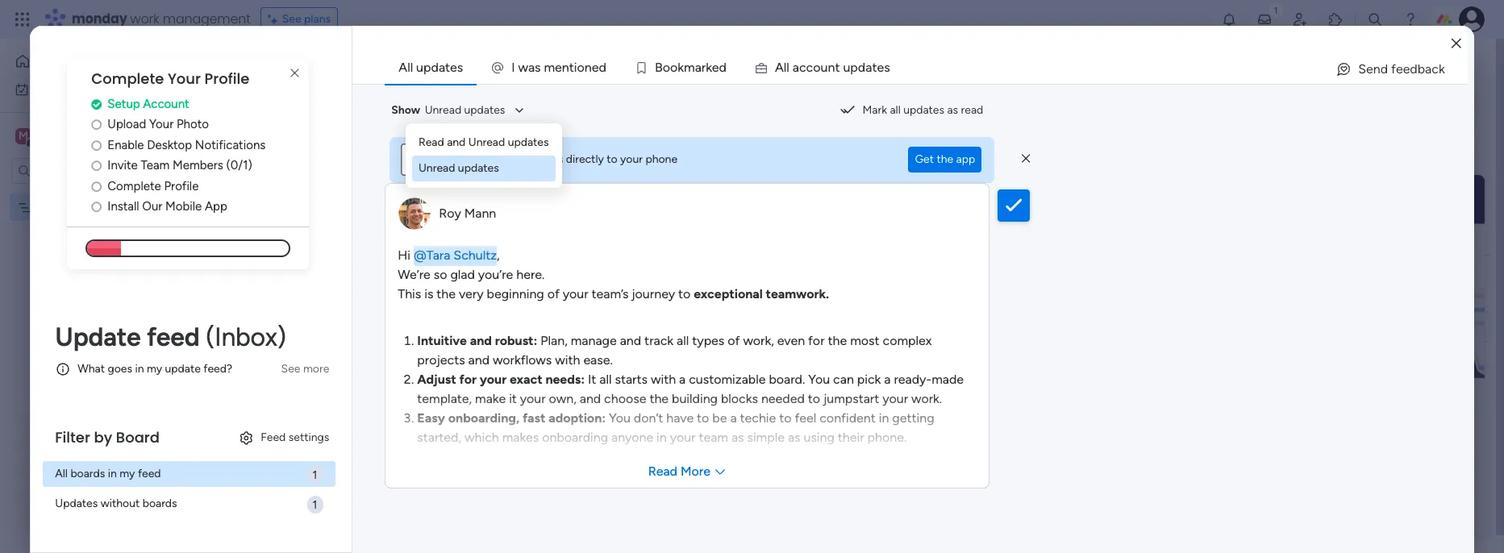 Task type: locate. For each thing, give the bounding box(es) containing it.
install
[[108, 200, 139, 214]]

feed down board
[[138, 467, 161, 481]]

a l l a c c o u n t u p d a t e s
[[775, 60, 890, 75]]

starts
[[615, 372, 648, 387]]

0 horizontal spatial t
[[569, 60, 574, 75]]

0 vertical spatial you
[[809, 372, 830, 387]]

1 s from the left
[[535, 60, 541, 75]]

makes
[[502, 430, 539, 445]]

get
[[915, 152, 934, 166]]

0 vertical spatial more
[[758, 89, 784, 102]]

2 circle o image from the top
[[91, 181, 102, 193]]

1 k from the left
[[678, 60, 684, 75]]

track down journey
[[645, 333, 674, 348]]

read for read more
[[648, 463, 678, 479]]

t up 'keep'
[[569, 60, 574, 75]]

updates inside mark all updates as read "button"
[[904, 103, 945, 117]]

circle o image inside the install our mobile app link
[[91, 201, 102, 213]]

tab list
[[385, 52, 1468, 84]]

0 vertical spatial unread
[[425, 103, 462, 117]]

more down team
[[681, 463, 711, 479]]

2 vertical spatial unread
[[419, 161, 455, 175]]

more inside button
[[681, 463, 711, 479]]

1
[[1428, 62, 1433, 76], [313, 469, 317, 482], [313, 498, 317, 512]]

read inside button
[[648, 463, 678, 479]]

k up project
[[706, 60, 712, 75]]

unread up person
[[469, 136, 505, 149]]

0 horizontal spatial k
[[678, 60, 684, 75]]

without
[[101, 497, 140, 511]]

0 vertical spatial close image
[[1452, 38, 1462, 50]]

1 vertical spatial with
[[651, 372, 676, 387]]

1 vertical spatial loplol
[[38, 200, 65, 214]]

week inside this week field
[[312, 212, 350, 232]]

0 horizontal spatial all
[[55, 467, 68, 481]]

0 vertical spatial all
[[399, 60, 413, 75]]

loplol up 'manage'
[[245, 51, 314, 87]]

loplol inside list box
[[38, 200, 65, 214]]

circle o image up the "search in workspace" field
[[91, 139, 102, 152]]

mark all updates as read
[[863, 103, 984, 117]]

notifications
[[500, 152, 563, 166]]

is
[[425, 286, 434, 301]]

1 horizontal spatial my
[[147, 362, 162, 376]]

updates without boards
[[55, 497, 177, 511]]

option
[[0, 193, 206, 196]]

3 circle o image from the top
[[91, 201, 102, 213]]

of inside plan, manage and track all types of work, even for the most complex projects and workflows with ease.
[[728, 333, 740, 348]]

0 vertical spatial complete
[[91, 69, 164, 89]]

boards up updates
[[71, 467, 105, 481]]

1 vertical spatial more
[[681, 463, 711, 479]]

m for e
[[544, 60, 555, 75]]

1 vertical spatial 1
[[313, 469, 317, 482]]

1 horizontal spatial u
[[843, 60, 851, 75]]

u
[[821, 60, 828, 75], [843, 60, 851, 75]]

1 horizontal spatial t
[[835, 60, 840, 75]]

more for read more
[[681, 463, 711, 479]]

your down read and unread updates
[[475, 152, 497, 166]]

e left the 'i'
[[555, 60, 562, 75]]

most
[[850, 333, 880, 348]]

0 horizontal spatial loplol
[[38, 200, 65, 214]]

you down "choose"
[[609, 410, 631, 426]]

@tara
[[414, 247, 451, 263]]

d up mark at the top right of page
[[858, 60, 866, 75]]

1 vertical spatial unread
[[469, 136, 505, 149]]

0 vertical spatial filter
[[518, 162, 544, 175]]

settings
[[289, 431, 329, 444]]

1 horizontal spatial this
[[398, 286, 421, 301]]

week down angle down image
[[312, 212, 350, 232]]

0 vertical spatial all
[[890, 103, 901, 117]]

app
[[957, 152, 976, 166]]

filter inside 'popup button'
[[518, 162, 544, 175]]

1 horizontal spatial m
[[684, 60, 695, 75]]

to right journey
[[679, 286, 691, 301]]

beginning
[[487, 286, 544, 301]]

1 t from the left
[[569, 60, 574, 75]]

b
[[655, 60, 663, 75]]

circle o image down the "search in workspace" field
[[91, 181, 102, 193]]

to inside it all starts with a customizable board. you can pick a ready-made template, make it your own, and choose the building blocks needed to jumpstart your work.
[[808, 391, 821, 406]]

1 horizontal spatial d
[[719, 60, 727, 75]]

2 k from the left
[[706, 60, 712, 75]]

1 for all boards in my feed
[[313, 469, 317, 482]]

ready-
[[894, 372, 932, 387]]

complete up setup on the left top of page
[[91, 69, 164, 89]]

0 vertical spatial read
[[419, 136, 444, 149]]

directly
[[566, 152, 604, 166]]

None field
[[677, 318, 718, 336], [781, 318, 835, 336], [677, 318, 718, 336], [781, 318, 835, 336]]

this inside hi @tara schultz , we're so glad you're here. this is the very beginning of your team's journey to exceptional teamwork.
[[398, 286, 421, 301]]

show
[[392, 103, 421, 117]]

0 horizontal spatial you
[[609, 410, 631, 426]]

m left the 'i'
[[544, 60, 555, 75]]

d right r
[[719, 60, 727, 75]]

main for main table
[[269, 119, 294, 132]]

0 vertical spatial feed
[[147, 322, 200, 352]]

0 horizontal spatial boards
[[71, 467, 105, 481]]

1 horizontal spatial for
[[808, 333, 825, 348]]

my left update
[[147, 362, 162, 376]]

2 circle o image from the top
[[91, 160, 102, 172]]

1 vertical spatial work
[[54, 82, 78, 96]]

1 vertical spatial week
[[314, 286, 352, 306]]

circle o image
[[91, 119, 102, 131], [91, 181, 102, 193]]

o up 'keep'
[[577, 60, 585, 75]]

my
[[35, 82, 51, 96]]

c
[[799, 60, 806, 75], [806, 60, 813, 75]]

0 horizontal spatial profile
[[164, 179, 199, 193]]

k right b
[[678, 60, 684, 75]]

ease.
[[584, 352, 613, 367]]

home
[[37, 54, 68, 68]]

0 horizontal spatial more
[[681, 463, 711, 479]]

person
[[444, 162, 478, 175]]

the inside it all starts with a customizable board. you can pick a ready-made template, make it your own, and choose the building blocks needed to jumpstart your work.
[[650, 391, 669, 406]]

home button
[[10, 48, 173, 74]]

see more
[[281, 362, 329, 376]]

week
[[312, 212, 350, 232], [314, 286, 352, 306]]

1 circle o image from the top
[[91, 119, 102, 131]]

more down a
[[758, 89, 784, 102]]

o right b
[[670, 60, 678, 75]]

2 e from the left
[[592, 60, 599, 75]]

boards right without
[[143, 497, 177, 511]]

1 vertical spatial complete
[[108, 179, 161, 193]]

m
[[544, 60, 555, 75], [684, 60, 695, 75]]

2 n from the left
[[585, 60, 592, 75]]

complete profile
[[108, 179, 199, 193]]

see left more on the bottom of page
[[281, 362, 300, 376]]

Search field
[[360, 157, 409, 180]]

own,
[[549, 391, 577, 406]]

of left the work,
[[728, 333, 740, 348]]

all inside "button"
[[890, 103, 901, 117]]

u right a
[[843, 60, 851, 75]]

2 m from the left
[[684, 60, 695, 75]]

2 vertical spatial circle o image
[[91, 201, 102, 213]]

1 d from the left
[[599, 60, 607, 75]]

circle o image for enable
[[91, 139, 102, 152]]

with up the 'needs:'
[[555, 352, 580, 367]]

your inside hi @tara schultz , we're so glad you're here. this is the very beginning of your team's journey to exceptional teamwork.
[[563, 286, 589, 301]]

dapulse x slim image
[[1022, 151, 1031, 166]]

loplol down the "search in workspace" field
[[38, 200, 65, 214]]

1 vertical spatial my
[[120, 467, 135, 481]]

0 vertical spatial see
[[282, 12, 301, 26]]

updates up read and unread updates
[[464, 103, 505, 117]]

l right a
[[787, 60, 790, 75]]

invite / 1
[[1390, 62, 1433, 76]]

filter left 'by'
[[55, 427, 90, 448]]

for right 'even'
[[808, 333, 825, 348]]

see left plans
[[282, 12, 301, 26]]

it
[[588, 372, 596, 387]]

1 image
[[1269, 1, 1284, 19]]

the right get at the right of page
[[937, 152, 954, 166]]

as left read
[[948, 103, 959, 117]]

have
[[667, 410, 694, 426]]

the
[[937, 152, 954, 166], [437, 286, 456, 301], [828, 333, 847, 348], [650, 391, 669, 406]]

profile
[[205, 69, 250, 89], [164, 179, 199, 193]]

your for photo
[[149, 117, 174, 132]]

2 horizontal spatial as
[[948, 103, 959, 117]]

n
[[562, 60, 569, 75], [585, 60, 592, 75], [828, 60, 835, 75]]

be
[[713, 410, 727, 426]]

my work button
[[10, 76, 173, 102]]

building
[[672, 391, 718, 406]]

0 horizontal spatial filter
[[55, 427, 90, 448]]

adjust for your exact needs:
[[417, 372, 585, 387]]

1 n from the left
[[562, 60, 569, 75]]

your down the ready-
[[883, 391, 909, 406]]

the inside plan, manage and track all types of work, even for the most complex projects and workflows with ease.
[[828, 333, 847, 348]]

update
[[55, 322, 141, 352]]

0 vertical spatial week
[[312, 212, 350, 232]]

all right the it
[[600, 372, 612, 387]]

this inside this week field
[[278, 212, 308, 232]]

needed
[[762, 391, 805, 406]]

0 vertical spatial invite
[[1390, 62, 1418, 76]]

the right is
[[437, 286, 456, 301]]

2 d from the left
[[719, 60, 727, 75]]

0 horizontal spatial for
[[459, 372, 477, 387]]

d for a l l a c c o u n t u p d a t e s
[[858, 60, 866, 75]]

s right w
[[535, 60, 541, 75]]

you inside it all starts with a customizable board. you can pick a ready-made template, make it your own, and choose the building blocks needed to jumpstart your work.
[[809, 372, 830, 387]]

your inside you don't have to be a techie to feel confident in getting started, which makes onboarding anyone in your team as simple as using their phone.
[[670, 430, 696, 445]]

tara schultz image
[[1459, 6, 1485, 32]]

read
[[419, 136, 444, 149], [648, 463, 678, 479]]

account
[[143, 97, 189, 111]]

all inside plan, manage and track all types of work, even for the most complex projects and workflows with ease.
[[677, 333, 689, 348]]

n left p
[[828, 60, 835, 75]]

m left r
[[684, 60, 695, 75]]

a right be
[[730, 410, 737, 426]]

1 vertical spatial filter
[[55, 427, 90, 448]]

track inside plan, manage and track all types of work, even for the most complex projects and workflows with ease.
[[645, 333, 674, 348]]

roy
[[439, 205, 461, 221]]

more
[[303, 362, 329, 376]]

a right p
[[866, 60, 872, 75]]

you
[[809, 372, 830, 387], [609, 410, 631, 426]]

2 horizontal spatial t
[[872, 60, 877, 75]]

1 horizontal spatial main
[[269, 119, 294, 132]]

u left p
[[821, 60, 828, 75]]

circle o image inside the invite team members (0/1) link
[[91, 160, 102, 172]]

your down account
[[149, 117, 174, 132]]

1 horizontal spatial profile
[[205, 69, 250, 89]]

workflows
[[493, 352, 552, 367]]

help image
[[1403, 11, 1419, 27]]

0 horizontal spatial all
[[600, 372, 612, 387]]

journey
[[632, 286, 675, 301]]

add
[[276, 434, 297, 448]]

t right p
[[872, 60, 877, 75]]

simple
[[747, 430, 785, 445]]

plan, manage and track all types of work, even for the most complex projects and workflows with ease.
[[417, 333, 932, 367]]

0 horizontal spatial s
[[535, 60, 541, 75]]

t left p
[[835, 60, 840, 75]]

you left "can"
[[809, 372, 830, 387]]

1 vertical spatial you
[[609, 410, 631, 426]]

0 vertical spatial circle o image
[[91, 119, 102, 131]]

loplol field
[[241, 51, 318, 87]]

1 horizontal spatial with
[[651, 372, 676, 387]]

2 vertical spatial 1
[[313, 498, 317, 512]]

all up updates
[[55, 467, 68, 481]]

o left r
[[663, 60, 670, 75]]

work right my
[[54, 82, 78, 96]]

invite inside button
[[1390, 62, 1418, 76]]

1 vertical spatial close image
[[1458, 186, 1474, 203]]

inbox image
[[1257, 11, 1273, 27]]

0 vertical spatial with
[[555, 352, 580, 367]]

circle o image for upload
[[91, 119, 102, 131]]

to up feel
[[808, 391, 821, 406]]

1 horizontal spatial all
[[399, 60, 413, 75]]

with inside plan, manage and track all types of work, even for the most complex projects and workflows with ease.
[[555, 352, 580, 367]]

for up make
[[459, 372, 477, 387]]

this left is
[[398, 286, 421, 301]]

l up see more link
[[784, 60, 787, 75]]

show unread updates
[[392, 103, 505, 117]]

1 c from the left
[[799, 60, 806, 75]]

apps image
[[1328, 11, 1344, 27]]

main for main workspace
[[37, 128, 65, 143]]

setup account
[[108, 97, 189, 111]]

0 horizontal spatial my
[[120, 467, 135, 481]]

feed up update
[[147, 322, 200, 352]]

circle o image down 'check circle' image
[[91, 119, 102, 131]]

tab list containing all updates
[[385, 52, 1468, 84]]

0 vertical spatial my
[[147, 362, 162, 376]]

track right 'keep'
[[586, 90, 611, 103]]

of
[[336, 90, 347, 103], [614, 90, 625, 103], [548, 286, 560, 301], [728, 333, 740, 348]]

your up fast
[[520, 391, 546, 406]]

project
[[687, 90, 723, 103]]

0 horizontal spatial work
[[54, 82, 78, 96]]

circle o image inside complete profile link
[[91, 181, 102, 193]]

read more
[[648, 463, 711, 479]]

0 vertical spatial work
[[130, 10, 159, 28]]

work for my
[[54, 82, 78, 96]]

updates
[[416, 60, 463, 75], [464, 103, 505, 117], [904, 103, 945, 117], [508, 136, 549, 149], [458, 161, 499, 175]]

0 vertical spatial circle o image
[[91, 139, 102, 152]]

boards
[[71, 467, 105, 481], [143, 497, 177, 511]]

o left p
[[813, 60, 821, 75]]

0 horizontal spatial this
[[278, 212, 308, 232]]

0 vertical spatial 1
[[1428, 62, 1433, 76]]

1 horizontal spatial work
[[130, 10, 159, 28]]

1 vertical spatial circle o image
[[91, 160, 102, 172]]

work right monday
[[130, 10, 159, 28]]

0 horizontal spatial read
[[419, 136, 444, 149]]

0 horizontal spatial n
[[562, 60, 569, 75]]

unread right show
[[425, 103, 462, 117]]

1 horizontal spatial read
[[648, 463, 678, 479]]

your
[[661, 90, 684, 103], [475, 152, 497, 166], [620, 152, 643, 166], [563, 286, 589, 301], [480, 372, 507, 387], [520, 391, 546, 406], [883, 391, 909, 406], [670, 430, 696, 445]]

all inside tab list
[[399, 60, 413, 75]]

updates left read
[[904, 103, 945, 117]]

circle o image left install
[[91, 201, 102, 213]]

and inside it all starts with a customizable board. you can pick a ready-made template, make it your own, and choose the building blocks needed to jumpstart your work.
[[580, 391, 601, 406]]

n left the 'i'
[[562, 60, 569, 75]]

profile up setup account link
[[205, 69, 250, 89]]

1 vertical spatial circle o image
[[91, 181, 102, 193]]

0 vertical spatial this
[[278, 212, 308, 232]]

1 m from the left
[[544, 60, 555, 75]]

mark all updates as read button
[[834, 98, 990, 123]]

the left most
[[828, 333, 847, 348]]

e right the 'i'
[[592, 60, 599, 75]]

app
[[205, 200, 227, 214]]

1 horizontal spatial boards
[[143, 497, 177, 511]]

work inside button
[[54, 82, 78, 96]]

0 horizontal spatial u
[[821, 60, 828, 75]]

circle o image for complete
[[91, 181, 102, 193]]

send feedback button
[[1330, 56, 1452, 82]]

complete up install
[[108, 179, 161, 193]]

all up assign
[[399, 60, 413, 75]]

0 horizontal spatial m
[[544, 60, 555, 75]]

you inside you don't have to be a techie to feel confident in getting started, which makes onboarding anyone in your team as simple as using their phone.
[[609, 410, 631, 426]]

close image
[[1452, 38, 1462, 50], [1458, 186, 1474, 203]]

photo
[[177, 117, 209, 132]]

1 horizontal spatial n
[[585, 60, 592, 75]]

hide
[[661, 162, 685, 175]]

see
[[282, 12, 301, 26], [736, 89, 755, 102], [281, 362, 300, 376]]

2 s from the left
[[884, 60, 890, 75]]

this week
[[278, 212, 350, 232]]

1 vertical spatial all
[[677, 333, 689, 348]]

week right next
[[314, 286, 352, 306]]

0 horizontal spatial with
[[555, 352, 580, 367]]

filter
[[518, 162, 544, 175], [55, 427, 90, 448]]

circle o image inside upload your photo link
[[91, 119, 102, 131]]

circle o image inside the enable desktop notifications link
[[91, 139, 102, 152]]

all right mark at the top right of page
[[890, 103, 901, 117]]

0 vertical spatial your
[[168, 69, 201, 89]]

1 inside invite / 1 button
[[1428, 62, 1433, 76]]

unread
[[425, 103, 462, 117], [469, 136, 505, 149], [419, 161, 455, 175]]

as down feel
[[788, 430, 801, 445]]

1 horizontal spatial s
[[884, 60, 890, 75]]

(inbox)
[[206, 322, 286, 352]]

my up without
[[120, 467, 135, 481]]

1 horizontal spatial all
[[677, 333, 689, 348]]

read down you don't have to be a techie to feel confident in getting started, which makes onboarding anyone in your team as simple as using their phone.
[[648, 463, 678, 479]]

of right type
[[336, 90, 347, 103]]

n right the 'i'
[[585, 60, 592, 75]]

2 horizontal spatial all
[[890, 103, 901, 117]]

1 vertical spatial see
[[736, 89, 755, 102]]

week inside next week field
[[314, 286, 352, 306]]

s right p
[[884, 60, 890, 75]]

1 horizontal spatial loplol
[[245, 51, 314, 87]]

upload your photo
[[108, 117, 209, 132]]

circle o image
[[91, 139, 102, 152], [91, 160, 102, 172], [91, 201, 102, 213]]

your left team's
[[563, 286, 589, 301]]

main inside button
[[269, 119, 294, 132]]

read for read and unread updates
[[419, 136, 444, 149]]

unread up roy
[[419, 161, 455, 175]]

project.
[[350, 90, 389, 103]]

0 horizontal spatial d
[[599, 60, 607, 75]]

stands.
[[726, 90, 762, 103]]

2 u from the left
[[843, 60, 851, 75]]

updates down read and unread updates
[[458, 161, 499, 175]]

work
[[130, 10, 159, 28], [54, 82, 78, 96]]

2 horizontal spatial d
[[858, 60, 866, 75]]

1 u from the left
[[821, 60, 828, 75]]

2 vertical spatial see
[[281, 362, 300, 376]]

what
[[78, 362, 105, 376]]

a right pick
[[884, 372, 891, 387]]

filter for filter
[[518, 162, 544, 175]]

angle down image
[[314, 163, 321, 175]]

e right p
[[877, 60, 884, 75]]

1 circle o image from the top
[[91, 139, 102, 152]]

dapulse x slim image
[[285, 64, 304, 83]]

1 vertical spatial this
[[398, 286, 421, 301]]

see plans button
[[260, 7, 338, 31]]

0 vertical spatial for
[[808, 333, 825, 348]]

2 vertical spatial all
[[600, 372, 612, 387]]

to right directly
[[607, 152, 618, 166]]

0 horizontal spatial track
[[586, 90, 611, 103]]

in up updates without boards
[[108, 467, 117, 481]]

1 horizontal spatial filter
[[518, 162, 544, 175]]

main
[[269, 119, 294, 132], [37, 128, 65, 143]]

read up receive at top
[[419, 136, 444, 149]]

3 d from the left
[[858, 60, 866, 75]]

all boards in my feed
[[55, 467, 161, 481]]

workspace image
[[15, 127, 31, 145]]

your left phone
[[620, 152, 643, 166]]

1 horizontal spatial you
[[809, 372, 830, 387]]

all inside it all starts with a customizable board. you can pick a ready-made template, make it your own, and choose the building blocks needed to jumpstart your work.
[[600, 372, 612, 387]]

to
[[607, 152, 618, 166], [679, 286, 691, 301], [808, 391, 821, 406], [697, 410, 709, 426], [780, 410, 792, 426]]

1 horizontal spatial more
[[758, 89, 784, 102]]

invite / 1 button
[[1360, 56, 1440, 82]]

2 t from the left
[[835, 60, 840, 75]]

main inside the workspace selection 'element'
[[37, 128, 65, 143]]

1 vertical spatial boards
[[143, 497, 177, 511]]

invite for invite team members (0/1)
[[108, 158, 138, 173]]

1 horizontal spatial invite
[[1390, 62, 1418, 76]]

workspace selection element
[[15, 126, 135, 147]]



Task type: describe. For each thing, give the bounding box(es) containing it.
4 e from the left
[[877, 60, 884, 75]]

adjust
[[417, 372, 456, 387]]

my for update
[[147, 362, 162, 376]]

you're
[[478, 267, 513, 282]]

1 e from the left
[[555, 60, 562, 75]]

next
[[278, 286, 310, 306]]

a right i
[[528, 60, 535, 75]]

invite for invite / 1
[[1390, 62, 1418, 76]]

read more button
[[386, 455, 989, 488]]

and left robust:
[[470, 333, 492, 348]]

,
[[497, 247, 500, 263]]

circle o image for invite
[[91, 160, 102, 172]]

filter for filter by board
[[55, 427, 90, 448]]

m for a
[[684, 60, 695, 75]]

see for see more
[[281, 362, 300, 376]]

board activity image
[[1327, 60, 1346, 79]]

notifications
[[195, 138, 266, 152]]

board
[[116, 427, 160, 448]]

(0/1)
[[226, 158, 252, 173]]

a up the building
[[679, 372, 686, 387]]

enable
[[108, 138, 144, 152]]

the inside hi @tara schultz , we're so glad you're here. this is the very beginning of your team's journey to exceptional teamwork.
[[437, 286, 456, 301]]

complete profile link
[[91, 177, 309, 195]]

updates up notifications
[[508, 136, 549, 149]]

my for feed
[[120, 467, 135, 481]]

onboarding,
[[448, 410, 520, 426]]

1 l from the left
[[784, 60, 787, 75]]

with inside it all starts with a customizable board. you can pick a ready-made template, make it your own, and choose the building blocks needed to jumpstart your work.
[[651, 372, 676, 387]]

updates inside all updates link
[[416, 60, 463, 75]]

search everything image
[[1367, 11, 1384, 27]]

2 o from the left
[[663, 60, 670, 75]]

loplol list box
[[0, 190, 206, 439]]

and down intuitive and robust:
[[468, 352, 490, 367]]

all for starts
[[600, 372, 612, 387]]

complete for complete your profile
[[91, 69, 164, 89]]

sort button
[[574, 156, 631, 182]]

roy mann
[[439, 205, 496, 221]]

circle o image for install
[[91, 201, 102, 213]]

This week field
[[274, 212, 354, 233]]

get the app
[[915, 152, 976, 166]]

pick
[[857, 372, 881, 387]]

new task
[[251, 161, 299, 175]]

more for see more
[[758, 89, 784, 102]]

make
[[475, 391, 506, 406]]

v2 search image
[[349, 160, 360, 178]]

2 l from the left
[[787, 60, 790, 75]]

types
[[692, 333, 725, 348]]

glad
[[451, 267, 475, 282]]

and up receive at top
[[447, 136, 466, 149]]

1 horizontal spatial as
[[788, 430, 801, 445]]

you don't have to be a techie to feel confident in getting started, which makes onboarding anyone in your team as simple as using their phone.
[[417, 410, 935, 445]]

invite team members (0/1)
[[108, 158, 252, 173]]

0 vertical spatial loplol
[[245, 51, 314, 87]]

very
[[459, 286, 484, 301]]

task
[[277, 161, 299, 175]]

intuitive
[[417, 333, 467, 348]]

select product image
[[15, 11, 31, 27]]

all for all boards in my feed
[[55, 467, 68, 481]]

phone
[[646, 152, 678, 166]]

enable desktop notifications link
[[91, 136, 309, 154]]

feed settings button
[[232, 425, 336, 451]]

to left be
[[697, 410, 709, 426]]

owners,
[[428, 90, 467, 103]]

complete for complete profile
[[108, 179, 161, 193]]

receive your notifications directly to your phone
[[432, 152, 678, 166]]

read
[[961, 103, 984, 117]]

all updates
[[399, 60, 463, 75]]

week for this week
[[312, 212, 350, 232]]

work for monday
[[130, 10, 159, 28]]

d for i w a s m e n t i o n e d
[[599, 60, 607, 75]]

3 t from the left
[[872, 60, 877, 75]]

1 vertical spatial profile
[[164, 179, 199, 193]]

all for updates
[[890, 103, 901, 117]]

3 n from the left
[[828, 60, 835, 75]]

in right goes
[[135, 362, 144, 376]]

/
[[1421, 62, 1425, 76]]

as inside mark all updates as read "button"
[[948, 103, 959, 117]]

and right manage
[[620, 333, 642, 348]]

all updates link
[[386, 52, 476, 83]]

to down needed
[[780, 410, 792, 426]]

notifications image
[[1221, 11, 1238, 27]]

check circle image
[[91, 98, 102, 110]]

a inside you don't have to be a techie to feel confident in getting started, which makes onboarding anyone in your team as simple as using their phone.
[[730, 410, 737, 426]]

i w a s m e n t i o n e d
[[512, 60, 607, 75]]

lottie animation element
[[1179, 175, 1485, 378]]

for inside plan, manage and track all types of work, even for the most complex projects and workflows with ease.
[[808, 333, 825, 348]]

update feed (inbox)
[[55, 322, 286, 352]]

to inside hi @tara schultz , we're so glad you're here. this is the very beginning of your team's journey to exceptional teamwork.
[[679, 286, 691, 301]]

assign
[[392, 90, 425, 103]]

feedback
[[1392, 61, 1446, 77]]

easy onboarding, fast adoption:
[[417, 410, 606, 426]]

choose
[[604, 391, 647, 406]]

@tara schultz link
[[414, 244, 497, 266]]

where
[[627, 90, 659, 103]]

week for next week
[[314, 286, 352, 306]]

invite members image
[[1292, 11, 1309, 27]]

your up make
[[480, 372, 507, 387]]

work.
[[912, 391, 942, 406]]

of left where on the top left of the page
[[614, 90, 625, 103]]

desktop
[[147, 138, 192, 152]]

0 vertical spatial boards
[[71, 467, 105, 481]]

team
[[699, 430, 728, 445]]

send feedback
[[1359, 61, 1446, 77]]

see more link
[[734, 88, 786, 104]]

setup
[[108, 97, 140, 111]]

4 o from the left
[[813, 60, 821, 75]]

see for see more
[[736, 89, 755, 102]]

teamwork.
[[766, 286, 829, 301]]

a up project
[[695, 60, 702, 75]]

needs:
[[546, 372, 585, 387]]

Search in workspace field
[[34, 161, 135, 180]]

fast
[[523, 410, 546, 426]]

so
[[434, 267, 447, 282]]

a right a
[[793, 60, 799, 75]]

and left 'keep'
[[537, 90, 556, 103]]

manage
[[571, 333, 617, 348]]

invite team members (0/1) link
[[91, 157, 309, 175]]

2 c from the left
[[806, 60, 813, 75]]

0 horizontal spatial as
[[732, 430, 744, 445]]

feed settings
[[261, 431, 329, 444]]

jumpstart
[[824, 391, 880, 406]]

1 o from the left
[[577, 60, 585, 75]]

all for all updates
[[399, 60, 413, 75]]

your for profile
[[168, 69, 201, 89]]

management
[[163, 10, 251, 28]]

arrow down image
[[549, 159, 569, 178]]

install our mobile app
[[108, 200, 227, 214]]

the inside get the app button
[[937, 152, 954, 166]]

mann
[[464, 205, 496, 221]]

0 vertical spatial track
[[586, 90, 611, 103]]

3 o from the left
[[670, 60, 678, 75]]

3 e from the left
[[712, 60, 719, 75]]

board.
[[769, 372, 805, 387]]

in up phone.
[[879, 410, 889, 426]]

1 vertical spatial feed
[[138, 467, 161, 481]]

made
[[932, 372, 964, 387]]

main workspace
[[37, 128, 132, 143]]

new task button
[[244, 156, 306, 182]]

setup account link
[[91, 95, 309, 113]]

add new group button
[[246, 428, 361, 454]]

complete your profile
[[91, 69, 250, 89]]

next week
[[278, 286, 352, 306]]

anyone
[[612, 430, 654, 445]]

1 for updates without boards
[[313, 498, 317, 512]]

using
[[804, 430, 835, 445]]

feel
[[795, 410, 817, 426]]

onboarding
[[542, 430, 608, 445]]

your right where on the top left of the page
[[661, 90, 684, 103]]

see for see plans
[[282, 12, 301, 26]]

hi
[[398, 247, 411, 263]]

unread updates
[[419, 161, 499, 175]]

monday work management
[[72, 10, 251, 28]]

filter button
[[493, 156, 569, 182]]

0 vertical spatial profile
[[205, 69, 250, 89]]

see more
[[736, 89, 784, 102]]

main table button
[[244, 113, 335, 139]]

techie
[[740, 410, 776, 426]]

table
[[296, 119, 323, 132]]

m
[[19, 129, 28, 142]]

feed
[[261, 431, 286, 444]]

by
[[94, 427, 112, 448]]

Next week field
[[273, 286, 356, 307]]

1 vertical spatial for
[[459, 372, 477, 387]]

in down don't
[[657, 430, 667, 445]]

don't
[[634, 410, 663, 426]]

of inside hi @tara schultz , we're so glad you're here. this is the very beginning of your team's journey to exceptional teamwork.
[[548, 286, 560, 301]]



Task type: vqa. For each thing, say whether or not it's contained in the screenshot.


